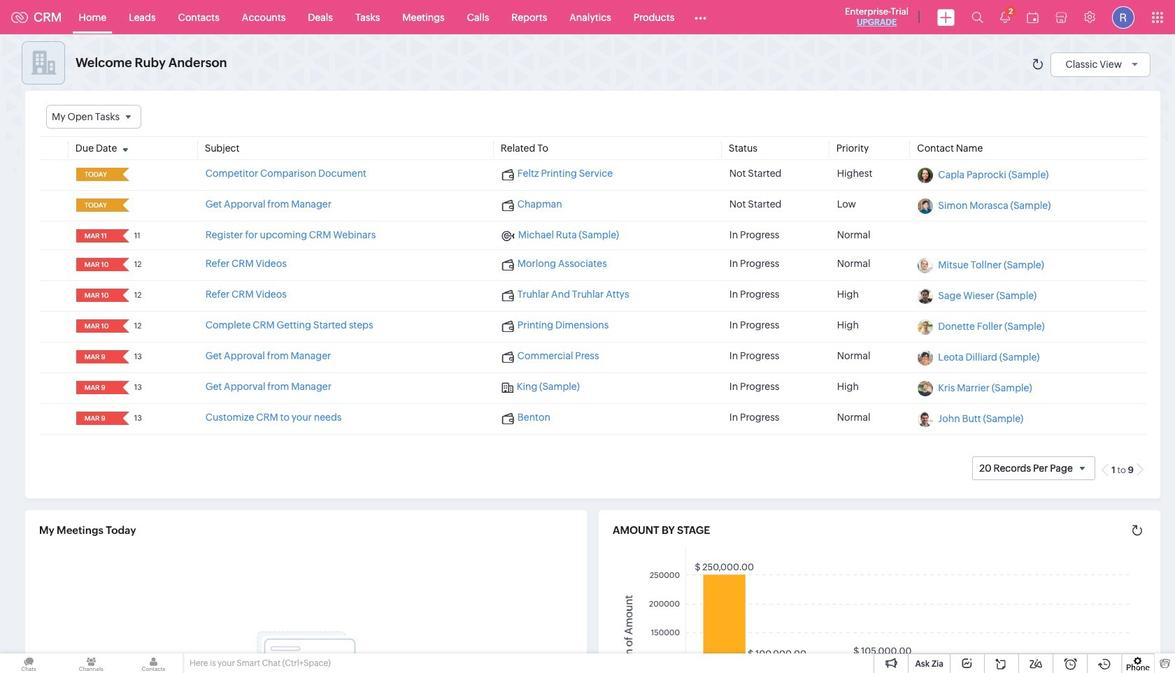 Task type: locate. For each thing, give the bounding box(es) containing it.
signals element
[[992, 0, 1019, 34]]

contacts image
[[125, 654, 182, 674]]

profile element
[[1104, 0, 1143, 34]]

0 vertical spatial late by  days image
[[117, 170, 134, 179]]

late by  days image
[[117, 170, 134, 179], [117, 201, 134, 209]]

2 late by  days image from the top
[[117, 201, 134, 209]]

1 late by  days image from the top
[[117, 170, 134, 179]]

logo image
[[11, 12, 28, 23]]

chats image
[[0, 654, 58, 674]]

Other Modules field
[[686, 6, 716, 28]]

profile image
[[1113, 6, 1135, 28]]

1 vertical spatial late by  days image
[[117, 201, 134, 209]]

None field
[[46, 105, 141, 129], [80, 168, 113, 181], [80, 199, 113, 212], [80, 230, 113, 243], [80, 258, 113, 272], [80, 289, 113, 302], [80, 320, 113, 333], [80, 351, 113, 364], [80, 382, 113, 395], [80, 412, 113, 426], [46, 105, 141, 129], [80, 168, 113, 181], [80, 199, 113, 212], [80, 230, 113, 243], [80, 258, 113, 272], [80, 289, 113, 302], [80, 320, 113, 333], [80, 351, 113, 364], [80, 382, 113, 395], [80, 412, 113, 426]]



Task type: vqa. For each thing, say whether or not it's contained in the screenshot.
Profile Image
yes



Task type: describe. For each thing, give the bounding box(es) containing it.
create menu image
[[938, 9, 955, 26]]

channels image
[[62, 654, 120, 674]]

calendar image
[[1027, 12, 1039, 23]]

search element
[[964, 0, 992, 34]]

create menu element
[[929, 0, 964, 34]]

search image
[[972, 11, 984, 23]]



